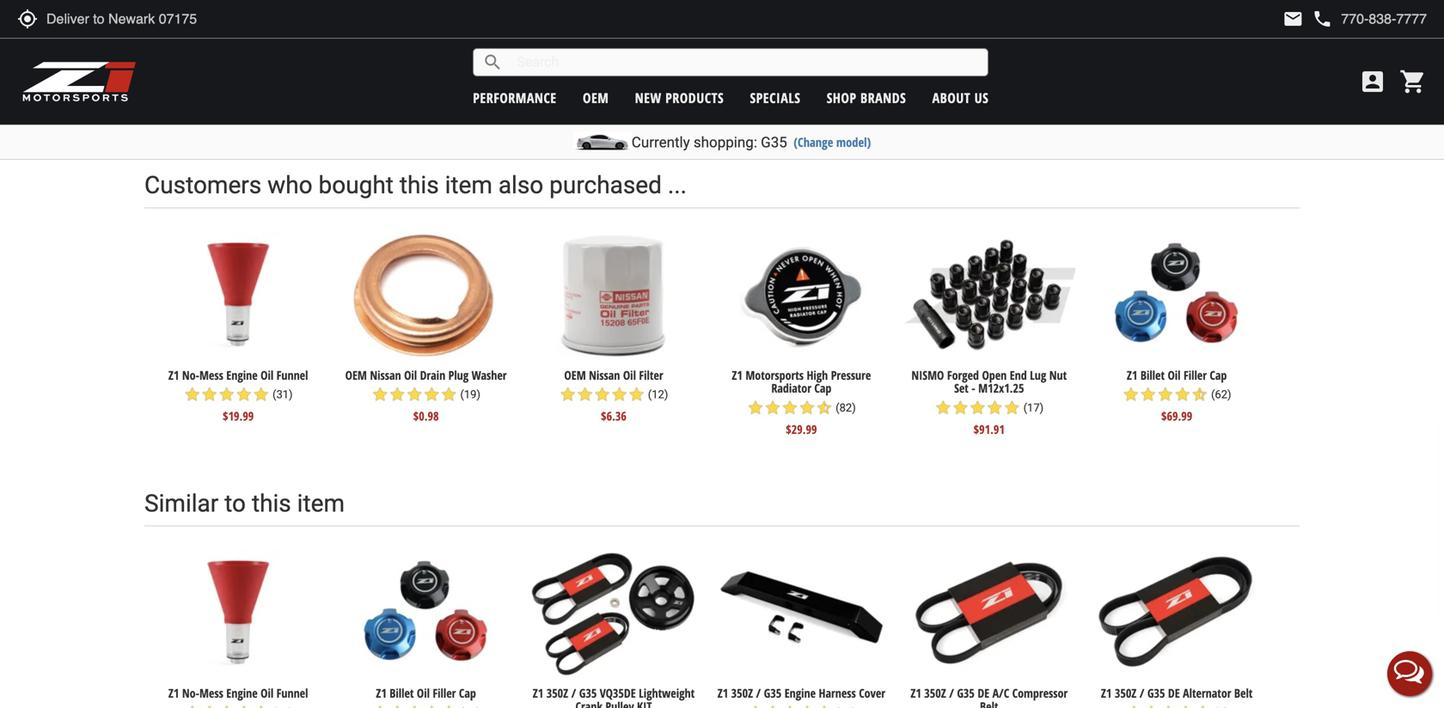 Task type: locate. For each thing, give the bounding box(es) containing it.
z1 350z / g35 de alternator belt
[[1101, 685, 1253, 701]]

1 vertical spatial billet
[[390, 685, 414, 701]]

de for alternator
[[1168, 685, 1180, 701]]

my_location
[[17, 9, 38, 29]]

vq35de
[[600, 685, 636, 701]]

0 vertical spatial billet
[[1140, 367, 1165, 383]]

oem left filter
[[564, 367, 586, 383]]

1 horizontal spatial this
[[400, 171, 439, 199]]

search
[[482, 52, 503, 73]]

1 horizontal spatial $19.99
[[484, 104, 515, 121]]

nissan up $6.36
[[589, 367, 620, 383]]

account_box link
[[1355, 68, 1391, 95]]

oil
[[520, 68, 533, 84], [261, 367, 274, 383], [404, 367, 417, 383], [623, 367, 636, 383], [1168, 367, 1181, 383], [261, 685, 274, 701], [417, 685, 430, 701]]

1 horizontal spatial nissan
[[589, 367, 620, 383]]

1 vertical spatial mess
[[199, 367, 223, 383]]

$19.99
[[484, 104, 515, 121], [223, 408, 254, 424]]

1 vertical spatial funnel
[[276, 367, 308, 383]]

z1
[[428, 68, 438, 84], [168, 367, 179, 383], [732, 367, 743, 383], [1127, 367, 1138, 383], [168, 685, 179, 701], [376, 685, 387, 701], [533, 685, 543, 701], [717, 685, 728, 701], [911, 685, 921, 701], [1101, 685, 1112, 701]]

z1 350z / g35 engine harness cover
[[717, 685, 885, 701]]

1 vertical spatial item
[[297, 489, 345, 518]]

z1 for z1 350z / g35 de a/c compressor belt
[[911, 685, 921, 701]]

350z inside z1 350z / g35 de a/c compressor belt
[[924, 685, 946, 701]]

funnel inside z1 no-mess engine oil funnel star star star star (31) $19.99
[[536, 68, 567, 84]]

1 vertical spatial this
[[252, 489, 291, 518]]

350z inside z1 350z / g35 vq35de lightweight crank pulley kit
[[546, 685, 568, 701]]

filler
[[1184, 367, 1207, 383], [433, 685, 456, 701]]

oil inside oem nissan oil filter star star star star star (12) $6.36
[[623, 367, 636, 383]]

oem left new
[[583, 89, 609, 107]]

1 vertical spatial (31)
[[272, 388, 293, 401]]

set
[[954, 380, 969, 396]]

1 vertical spatial filler
[[433, 685, 456, 701]]

2 de from the left
[[1168, 685, 1180, 701]]

1 horizontal spatial de
[[1168, 685, 1180, 701]]

2 nissan from the left
[[589, 367, 620, 383]]

2 350z from the left
[[731, 685, 753, 701]]

de left 'a/c'
[[978, 685, 989, 701]]

no- inside z1 no-mess engine oil funnel star star star star (31) $19.99
[[441, 68, 459, 84]]

new products
[[635, 89, 724, 107]]

1 vertical spatial no-
[[182, 367, 199, 383]]

engine for z1 no-mess engine oil funnel star star star star star (31) $19.99
[[226, 367, 258, 383]]

0 vertical spatial filler
[[1184, 367, 1207, 383]]

/ left harness at the right bottom of page
[[756, 685, 761, 701]]

compressor
[[1012, 685, 1068, 701]]

z1 inside z1 350z / g35 de a/c compressor belt
[[911, 685, 921, 701]]

1 horizontal spatial cap
[[814, 380, 831, 396]]

shopping_cart
[[1399, 68, 1427, 95]]

0 horizontal spatial belt
[[980, 698, 998, 708]]

1 nissan from the left
[[370, 367, 401, 383]]

z1 for z1 350z / g35 engine harness cover
[[717, 685, 728, 701]]

mess for (31)
[[459, 68, 482, 84]]

1 horizontal spatial item
[[445, 171, 492, 199]]

z1 inside z1 billet oil filler cap star star star star star_half (62) $69.99
[[1127, 367, 1138, 383]]

0 horizontal spatial cap
[[459, 685, 476, 701]]

$0.98
[[413, 408, 439, 424]]

0 vertical spatial no-
[[441, 68, 459, 84]]

nissan left "drain"
[[370, 367, 401, 383]]

2 vertical spatial funnel
[[276, 685, 308, 701]]

no- for star
[[182, 367, 199, 383]]

2 vertical spatial no-
[[182, 685, 199, 701]]

0 horizontal spatial de
[[978, 685, 989, 701]]

no- for (31)
[[441, 68, 459, 84]]

mess inside z1 no-mess engine oil funnel star star star star star (31) $19.99
[[199, 367, 223, 383]]

nissan inside oem nissan oil filter star star star star star (12) $6.36
[[589, 367, 620, 383]]

350z right the lightweight
[[731, 685, 753, 701]]

pressure
[[831, 367, 871, 383]]

item right to
[[297, 489, 345, 518]]

2 horizontal spatial cap
[[1210, 367, 1227, 383]]

4 / from the left
[[1140, 685, 1144, 701]]

new
[[635, 89, 662, 107]]

nissan for star
[[370, 367, 401, 383]]

1 horizontal spatial (31)
[[532, 85, 552, 98]]

customers
[[144, 171, 261, 199]]

3 350z from the left
[[924, 685, 946, 701]]

oem
[[583, 89, 609, 107], [345, 367, 367, 383], [564, 367, 586, 383]]

/ left "alternator"
[[1140, 685, 1144, 701]]

/ for z1 350z / g35 de a/c compressor belt
[[949, 685, 954, 701]]

0 horizontal spatial item
[[297, 489, 345, 518]]

item
[[445, 171, 492, 199], [297, 489, 345, 518]]

engine
[[485, 68, 517, 84], [226, 367, 258, 383], [226, 685, 258, 701], [785, 685, 816, 701]]

z1 motorsports high pressure radiator cap star star star star star_half (82) $29.99
[[732, 367, 871, 438]]

g35 for z1 350z / g35 de alternator belt
[[1147, 685, 1165, 701]]

g35 left harness at the right bottom of page
[[764, 685, 782, 701]]

drain
[[420, 367, 445, 383]]

3 / from the left
[[949, 685, 954, 701]]

brands
[[860, 89, 906, 107]]

mess inside z1 no-mess engine oil funnel star star star star (31) $19.99
[[459, 68, 482, 84]]

star_half
[[1191, 386, 1208, 403], [816, 399, 833, 416]]

about
[[932, 89, 971, 107]]

filler for z1 billet oil filler cap
[[433, 685, 456, 701]]

z1 350z / g35 vq35de lightweight crank pulley kit
[[533, 685, 695, 708]]

g35
[[761, 134, 787, 151], [579, 685, 597, 701], [764, 685, 782, 701], [957, 685, 975, 701], [1147, 685, 1165, 701]]

g35 left vq35de
[[579, 685, 597, 701]]

washer
[[472, 367, 507, 383]]

/ left vq35de
[[571, 685, 576, 701]]

350z left crank
[[546, 685, 568, 701]]

0 horizontal spatial $19.99
[[223, 408, 254, 424]]

cap inside z1 billet oil filler cap star star star star star_half (62) $69.99
[[1210, 367, 1227, 383]]

z1 for z1 no-mess engine oil funnel star star star star (31) $19.99
[[428, 68, 438, 84]]

filler inside z1 billet oil filler cap star star star star star_half (62) $69.99
[[1184, 367, 1207, 383]]

who
[[267, 171, 313, 199]]

1 horizontal spatial star_half
[[1191, 386, 1208, 403]]

account_box
[[1359, 68, 1386, 95]]

0 horizontal spatial star_half
[[816, 399, 833, 416]]

z1 inside z1 motorsports high pressure radiator cap star star star star star_half (82) $29.99
[[732, 367, 743, 383]]

z1 inside z1 no-mess engine oil funnel star star star star (31) $19.99
[[428, 68, 438, 84]]

plug
[[448, 367, 469, 383]]

funnel
[[536, 68, 567, 84], [276, 367, 308, 383], [276, 685, 308, 701]]

motorsports
[[746, 367, 804, 383]]

mess for star
[[199, 367, 223, 383]]

this right to
[[252, 489, 291, 518]]

0 horizontal spatial billet
[[390, 685, 414, 701]]

350z
[[546, 685, 568, 701], [731, 685, 753, 701], [924, 685, 946, 701], [1115, 685, 1137, 701]]

de left "alternator"
[[1168, 685, 1180, 701]]

1 horizontal spatial billet
[[1140, 367, 1165, 383]]

0 vertical spatial funnel
[[536, 68, 567, 84]]

oem for oem nissan oil filter star star star star star (12) $6.36
[[564, 367, 586, 383]]

g35 inside z1 350z / g35 vq35de lightweight crank pulley kit
[[579, 685, 597, 701]]

g35 left "alternator"
[[1147, 685, 1165, 701]]

mess
[[459, 68, 482, 84], [199, 367, 223, 383], [199, 685, 223, 701]]

engine inside z1 no-mess engine oil funnel star star star star star (31) $19.99
[[226, 367, 258, 383]]

high
[[807, 367, 828, 383]]

billet inside z1 billet oil filler cap star star star star star_half (62) $69.99
[[1140, 367, 1165, 383]]

oil inside z1 no-mess engine oil funnel star star star star (31) $19.99
[[520, 68, 533, 84]]

star
[[460, 83, 477, 100], [477, 83, 494, 100], [494, 83, 512, 100], [512, 83, 529, 100], [184, 386, 201, 403], [201, 386, 218, 403], [218, 386, 235, 403], [235, 386, 253, 403], [253, 386, 270, 403], [371, 386, 389, 403], [389, 386, 406, 403], [406, 386, 423, 403], [423, 386, 440, 403], [440, 386, 457, 403], [559, 386, 576, 403], [576, 386, 594, 403], [594, 386, 611, 403], [611, 386, 628, 403], [628, 386, 645, 403], [1122, 386, 1140, 403], [1140, 386, 1157, 403], [1157, 386, 1174, 403], [1174, 386, 1191, 403], [747, 399, 764, 416], [764, 399, 781, 416], [781, 399, 798, 416], [798, 399, 816, 416], [935, 399, 952, 416], [952, 399, 969, 416], [969, 399, 986, 416], [986, 399, 1003, 416], [1003, 399, 1021, 416]]

4 350z from the left
[[1115, 685, 1137, 701]]

funnel inside z1 no-mess engine oil funnel star star star star star (31) $19.99
[[276, 367, 308, 383]]

z1 for z1 350z / g35 vq35de lightweight crank pulley kit
[[533, 685, 543, 701]]

(31) inside z1 no-mess engine oil funnel star star star star star (31) $19.99
[[272, 388, 293, 401]]

1 vertical spatial $19.99
[[223, 408, 254, 424]]

belt
[[1234, 685, 1253, 701], [980, 698, 998, 708]]

g35 for z1 350z / g35 de a/c compressor belt
[[957, 685, 975, 701]]

z1 for z1 billet oil filler cap
[[376, 685, 387, 701]]

oem for oem
[[583, 89, 609, 107]]

belt left compressor
[[980, 698, 998, 708]]

engine for z1 no-mess engine oil funnel star star star star (31) $19.99
[[485, 68, 517, 84]]

mail phone
[[1283, 9, 1333, 29]]

nut
[[1049, 367, 1067, 383]]

0 vertical spatial (31)
[[532, 85, 552, 98]]

1 de from the left
[[978, 685, 989, 701]]

both
[[657, 44, 682, 62]]

engine inside z1 no-mess engine oil funnel star star star star (31) $19.99
[[485, 68, 517, 84]]

0 horizontal spatial filler
[[433, 685, 456, 701]]

model)
[[836, 134, 871, 150]]

z1 inside z1 no-mess engine oil funnel star star star star star (31) $19.99
[[168, 367, 179, 383]]

de inside z1 350z / g35 de a/c compressor belt
[[978, 685, 989, 701]]

(82)
[[836, 401, 856, 414]]

belt right "alternator"
[[1234, 685, 1253, 701]]

filler for z1 billet oil filler cap star star star star star_half (62) $69.99
[[1184, 367, 1207, 383]]

1 / from the left
[[571, 685, 576, 701]]

2 / from the left
[[756, 685, 761, 701]]

cap
[[1210, 367, 1227, 383], [814, 380, 831, 396], [459, 685, 476, 701]]

/ inside z1 350z / g35 de a/c compressor belt
[[949, 685, 954, 701]]

oem inside oem nissan oil filter star star star star star (12) $6.36
[[564, 367, 586, 383]]

0 horizontal spatial nissan
[[370, 367, 401, 383]]

add
[[632, 44, 653, 62]]

nismo forged open end lug nut set - m12x1.25 star star star star star (17) $91.91
[[911, 367, 1067, 438]]

/ inside z1 350z / g35 vq35de lightweight crank pulley kit
[[571, 685, 576, 701]]

to
[[224, 489, 246, 518]]

no- inside z1 no-mess engine oil funnel star star star star star (31) $19.99
[[182, 367, 199, 383]]

mail
[[1283, 9, 1303, 29]]

g35 left 'a/c'
[[957, 685, 975, 701]]

m12x1.25
[[978, 380, 1024, 396]]

Search search field
[[503, 49, 988, 76]]

/
[[571, 685, 576, 701], [756, 685, 761, 701], [949, 685, 954, 701], [1140, 685, 1144, 701]]

z1 no-mess engine oil funnel star star star star star (31) $19.99
[[168, 367, 308, 424]]

350z right cover
[[924, 685, 946, 701]]

0 vertical spatial $19.99
[[484, 104, 515, 121]]

de
[[978, 685, 989, 701], [1168, 685, 1180, 701]]

funnel for star
[[276, 367, 308, 383]]

about us link
[[932, 89, 989, 107]]

z1 for z1 350z / g35 de alternator belt
[[1101, 685, 1112, 701]]

1 350z from the left
[[546, 685, 568, 701]]

z1 motorsports logo image
[[21, 60, 137, 103]]

(change model) link
[[794, 134, 871, 150]]

350z left "alternator"
[[1115, 685, 1137, 701]]

about us
[[932, 89, 989, 107]]

star_half left (62)
[[1191, 386, 1208, 403]]

kit
[[637, 698, 652, 708]]

oem left "drain"
[[345, 367, 367, 383]]

end
[[1010, 367, 1027, 383]]

0 horizontal spatial (31)
[[272, 388, 293, 401]]

performance link
[[473, 89, 557, 107]]

z1 billet oil filler cap star star star star star_half (62) $69.99
[[1122, 367, 1231, 424]]

no-
[[441, 68, 459, 84], [182, 367, 199, 383], [182, 685, 199, 701]]

(19)
[[460, 388, 480, 401]]

1 horizontal spatial filler
[[1184, 367, 1207, 383]]

/ for z1 350z / g35 vq35de lightweight crank pulley kit
[[571, 685, 576, 701]]

$6.36
[[601, 408, 626, 424]]

z1 inside z1 350z / g35 vq35de lightweight crank pulley kit
[[533, 685, 543, 701]]

oem inside oem nissan oil drain plug washer star star star star star (19) $0.98
[[345, 367, 367, 383]]

/ left 'a/c'
[[949, 685, 954, 701]]

0 vertical spatial mess
[[459, 68, 482, 84]]

nissan inside oem nissan oil drain plug washer star star star star star (19) $0.98
[[370, 367, 401, 383]]

item left also
[[445, 171, 492, 199]]

g35 inside z1 350z / g35 de a/c compressor belt
[[957, 685, 975, 701]]

350z for z1 350z / g35 engine harness cover
[[731, 685, 753, 701]]

star_half left (82)
[[816, 399, 833, 416]]

this right bought
[[400, 171, 439, 199]]



Task type: vqa. For each thing, say whether or not it's contained in the screenshot.
Order
no



Task type: describe. For each thing, give the bounding box(es) containing it.
shopping:
[[694, 134, 757, 151]]

billet for z1 billet oil filler cap
[[390, 685, 414, 701]]

cap for z1 billet oil filler cap star star star star star_half (62) $69.99
[[1210, 367, 1227, 383]]

z1 billet oil filler cap
[[376, 685, 476, 701]]

new products link
[[635, 89, 724, 107]]

0 vertical spatial this
[[400, 171, 439, 199]]

engine for z1 no-mess engine oil funnel
[[226, 685, 258, 701]]

(31) inside z1 no-mess engine oil funnel star star star star (31) $19.99
[[532, 85, 552, 98]]

z1 no-mess engine oil funnel star star star star (31) $19.99
[[428, 68, 567, 121]]

billet for z1 billet oil filler cap star star star star star_half (62) $69.99
[[1140, 367, 1165, 383]]

crank
[[575, 698, 603, 708]]

2 vertical spatial mess
[[199, 685, 223, 701]]

nissan for (12)
[[589, 367, 620, 383]]

specials link
[[750, 89, 801, 107]]

/ for z1 350z / g35 engine harness cover
[[756, 685, 761, 701]]

g35 for z1 350z / g35 vq35de lightweight crank pulley kit
[[579, 685, 597, 701]]

350z for z1 350z / g35 de alternator belt
[[1115, 685, 1137, 701]]

similar to this item
[[144, 489, 345, 518]]

z1 for z1 motorsports high pressure radiator cap star star star star star_half (82) $29.99
[[732, 367, 743, 383]]

currently
[[632, 134, 690, 151]]

oem for oem nissan oil drain plug washer star star star star star (19) $0.98
[[345, 367, 367, 383]]

0 horizontal spatial this
[[252, 489, 291, 518]]

$69.99
[[1161, 408, 1192, 424]]

(12)
[[648, 388, 668, 401]]

performance
[[473, 89, 557, 107]]

0 vertical spatial item
[[445, 171, 492, 199]]

currently shopping: g35 (change model)
[[632, 134, 871, 151]]

lightweight
[[639, 685, 695, 701]]

shop
[[827, 89, 857, 107]]

350z for z1 350z / g35 de a/c compressor belt
[[924, 685, 946, 701]]

add both to cart
[[632, 44, 723, 62]]

shop brands
[[827, 89, 906, 107]]

/ for z1 350z / g35 de alternator belt
[[1140, 685, 1144, 701]]

oil inside oem nissan oil drain plug washer star star star star star (19) $0.98
[[404, 367, 417, 383]]

oem nissan oil drain plug washer star star star star star (19) $0.98
[[345, 367, 507, 424]]

oem nissan oil filter star star star star star (12) $6.36
[[559, 367, 668, 424]]

cart
[[701, 44, 723, 62]]

1 horizontal spatial belt
[[1234, 685, 1253, 701]]

z1 350z / g35 de a/c compressor belt
[[911, 685, 1068, 708]]

specials
[[750, 89, 801, 107]]

a/c
[[992, 685, 1009, 701]]

open
[[982, 367, 1007, 383]]

de for a/c
[[978, 685, 989, 701]]

350z for z1 350z / g35 vq35de lightweight crank pulley kit
[[546, 685, 568, 701]]

to
[[686, 44, 698, 62]]

also
[[498, 171, 543, 199]]

$29.99
[[786, 421, 817, 438]]

radiator
[[771, 380, 811, 396]]

cover
[[859, 685, 885, 701]]

g35 left (change
[[761, 134, 787, 151]]

funnel for (31)
[[536, 68, 567, 84]]

cap for z1 billet oil filler cap
[[459, 685, 476, 701]]

...
[[668, 171, 687, 199]]

z1 no-mess engine oil funnel
[[168, 685, 308, 701]]

star_half inside z1 billet oil filler cap star star star star star_half (62) $69.99
[[1191, 386, 1208, 403]]

star_half inside z1 motorsports high pressure radiator cap star star star star star_half (82) $29.99
[[816, 399, 833, 416]]

lug
[[1030, 367, 1046, 383]]

us
[[974, 89, 989, 107]]

g35 for z1 350z / g35 engine harness cover
[[764, 685, 782, 701]]

z1 for z1 no-mess engine oil funnel star star star star star (31) $19.99
[[168, 367, 179, 383]]

$19.99 inside z1 no-mess engine oil funnel star star star star star (31) $19.99
[[223, 408, 254, 424]]

$91.91
[[974, 421, 1005, 438]]

forged
[[947, 367, 979, 383]]

bought
[[318, 171, 394, 199]]

oem link
[[583, 89, 609, 107]]

shopping_cart link
[[1395, 68, 1427, 95]]

cap inside z1 motorsports high pressure radiator cap star star star star star_half (82) $29.99
[[814, 380, 831, 396]]

z1 for z1 no-mess engine oil funnel
[[168, 685, 179, 701]]

phone link
[[1312, 9, 1427, 29]]

mail link
[[1283, 9, 1303, 29]]

phone
[[1312, 9, 1333, 29]]

(change
[[794, 134, 833, 150]]

filter
[[639, 367, 663, 383]]

oil inside z1 no-mess engine oil funnel star star star star star (31) $19.99
[[261, 367, 274, 383]]

harness
[[819, 685, 856, 701]]

(17)
[[1023, 401, 1044, 414]]

purchased
[[549, 171, 662, 199]]

customers who bought this item also purchased ...
[[144, 171, 687, 199]]

-
[[972, 380, 975, 396]]

similar
[[144, 489, 219, 518]]

products
[[665, 89, 724, 107]]

alternator
[[1183, 685, 1231, 701]]

pulley
[[605, 698, 634, 708]]

$19.99 inside z1 no-mess engine oil funnel star star star star (31) $19.99
[[484, 104, 515, 121]]

nismo
[[911, 367, 944, 383]]

belt inside z1 350z / g35 de a/c compressor belt
[[980, 698, 998, 708]]

z1 for z1 billet oil filler cap star star star star star_half (62) $69.99
[[1127, 367, 1138, 383]]

(62)
[[1211, 388, 1231, 401]]

shop brands link
[[827, 89, 906, 107]]

oil inside z1 billet oil filler cap star star star star star_half (62) $69.99
[[1168, 367, 1181, 383]]



